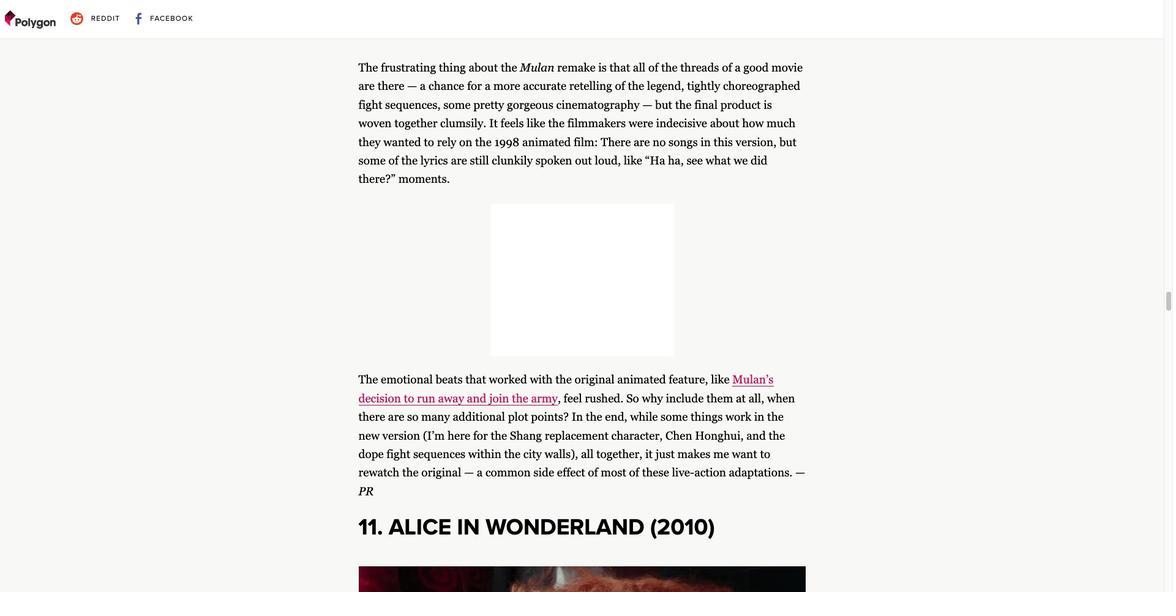 Task type: vqa. For each thing, say whether or not it's contained in the screenshot.
right old
no



Task type: locate. For each thing, give the bounding box(es) containing it.
for down additional
[[473, 430, 488, 443]]

for
[[467, 80, 482, 93], [473, 430, 488, 443]]

2 horizontal spatial like
[[711, 374, 730, 387]]

1 vertical spatial all
[[581, 448, 594, 461]]

so
[[627, 393, 639, 405]]

of right "most" in the right bottom of the page
[[630, 467, 640, 480]]

feature,
[[669, 374, 709, 387]]

0 vertical spatial some
[[444, 99, 471, 111]]

is up retelling
[[599, 61, 607, 74]]

retelling
[[570, 80, 613, 93]]

a left good
[[735, 61, 741, 74]]

like
[[527, 117, 546, 130], [624, 154, 643, 167], [711, 374, 730, 387]]

of up cinematography
[[615, 80, 625, 93]]

2 the from the top
[[359, 374, 378, 387]]

,
[[558, 393, 561, 405]]

rely
[[437, 136, 457, 149]]

the
[[501, 61, 517, 74], [662, 61, 678, 74], [628, 80, 645, 93], [676, 99, 692, 111], [548, 117, 565, 130], [475, 136, 492, 149], [402, 154, 418, 167], [556, 374, 572, 387], [512, 393, 529, 405], [586, 411, 603, 424], [768, 411, 784, 424], [491, 430, 507, 443], [769, 430, 786, 443], [504, 448, 521, 461], [402, 467, 419, 480]]

2 horizontal spatial to
[[761, 448, 771, 461]]

1 vertical spatial the
[[359, 374, 378, 387]]

filmmakers
[[568, 117, 626, 130]]

original up rushed.
[[575, 374, 615, 387]]

all
[[633, 61, 646, 74], [581, 448, 594, 461]]

product
[[721, 99, 761, 111]]

with
[[530, 374, 553, 387]]

some up clumsily.
[[444, 99, 471, 111]]

2 vertical spatial like
[[711, 374, 730, 387]]

0 vertical spatial original
[[575, 374, 615, 387]]

some up chen
[[661, 411, 688, 424]]

animated up so
[[618, 374, 666, 387]]

so
[[407, 411, 419, 424]]

1 vertical spatial animated
[[618, 374, 666, 387]]

1 vertical spatial for
[[473, 430, 488, 443]]

decision
[[359, 393, 401, 405]]

the frustrating thing about the mulan
[[359, 61, 555, 74]]

fight inside , feel rushed. so why include them at all, when there are so many additional plot points? in the end, while some things work in the new version (i'm here for the shang replacement character, chen honghui, and the dope fight sequences within the city walls), all together, it just makes me want to rewatch the original — a common side effect of most of these live-action adaptations. — pr
[[387, 448, 411, 461]]

reddit link
[[65, 7, 125, 30]]

1 horizontal spatial all
[[633, 61, 646, 74]]

of up legend, in the right top of the page
[[649, 61, 659, 74]]

it
[[489, 117, 498, 130]]

1 vertical spatial is
[[764, 99, 772, 111]]

emotional
[[381, 374, 433, 387]]

mulan
[[520, 61, 555, 74]]

0 vertical spatial like
[[527, 117, 546, 130]]

—
[[407, 80, 417, 93], [643, 99, 653, 111], [464, 467, 474, 480], [796, 467, 806, 480]]

woven
[[359, 117, 392, 130]]

replacement
[[545, 430, 609, 443]]

0 vertical spatial and
[[467, 393, 487, 405]]

1 vertical spatial about
[[710, 117, 740, 130]]

sequences
[[413, 448, 466, 461]]

all down replacement
[[581, 448, 594, 461]]

0 horizontal spatial in
[[457, 515, 480, 542]]

much
[[767, 117, 796, 130]]

— up sequences,
[[407, 80, 417, 93]]

chance
[[429, 80, 465, 93]]

0 vertical spatial but
[[656, 99, 673, 111]]

like down gorgeous
[[527, 117, 546, 130]]

while
[[631, 411, 658, 424]]

2 vertical spatial some
[[661, 411, 688, 424]]

2 vertical spatial in
[[457, 515, 480, 542]]

mulan's
[[733, 374, 774, 387]]

0 horizontal spatial animated
[[523, 136, 571, 149]]

1 vertical spatial original
[[422, 467, 462, 480]]

are left no on the right of page
[[634, 136, 650, 149]]

adaptations.
[[729, 467, 793, 480]]

in
[[701, 136, 711, 149], [755, 411, 765, 424], [457, 515, 480, 542]]

and up want
[[747, 430, 766, 443]]

1 vertical spatial and
[[747, 430, 766, 443]]

0 vertical spatial that
[[610, 61, 631, 74]]

2 horizontal spatial in
[[755, 411, 765, 424]]

1 horizontal spatial in
[[701, 136, 711, 149]]

1 horizontal spatial about
[[710, 117, 740, 130]]

0 horizontal spatial that
[[466, 374, 486, 387]]

chen
[[666, 430, 693, 443]]

a down the within
[[477, 467, 483, 480]]

about up more
[[469, 61, 498, 74]]

the for the emotional beats that worked with the original animated feature, like
[[359, 374, 378, 387]]

1 horizontal spatial some
[[444, 99, 471, 111]]

1 horizontal spatial to
[[424, 136, 434, 149]]

1 vertical spatial some
[[359, 154, 386, 167]]

(2010)
[[651, 515, 715, 542]]

0 horizontal spatial all
[[581, 448, 594, 461]]

points?
[[531, 411, 569, 424]]

here
[[448, 430, 471, 443]]

new
[[359, 430, 380, 443]]

but down 'much'
[[780, 136, 797, 149]]

1 vertical spatial to
[[404, 393, 414, 405]]

— up were
[[643, 99, 653, 111]]

fight up "woven"
[[359, 99, 383, 111]]

1 horizontal spatial is
[[764, 99, 772, 111]]

— down the within
[[464, 467, 474, 480]]

that
[[610, 61, 631, 74], [466, 374, 486, 387]]

1 horizontal spatial but
[[780, 136, 797, 149]]

, feel rushed. so why include them at all, when there are so many additional plot points? in the end, while some things work in the new version (i'm here for the shang replacement character, chen honghui, and the dope fight sequences within the city walls), all together, it just makes me want to rewatch the original — a common side effect of most of these live-action adaptations. — pr
[[359, 393, 806, 498]]

that right beats
[[466, 374, 486, 387]]

are left so
[[388, 411, 405, 424]]

fight down version
[[387, 448, 411, 461]]

clunkily
[[492, 154, 533, 167]]

makes
[[678, 448, 711, 461]]

to for sequences,
[[424, 136, 434, 149]]

0 horizontal spatial about
[[469, 61, 498, 74]]

many
[[421, 411, 450, 424]]

1 horizontal spatial and
[[747, 430, 766, 443]]

pretty
[[474, 99, 504, 111]]

choreographed
[[723, 80, 801, 93]]

version
[[383, 430, 420, 443]]

is down choreographed
[[764, 99, 772, 111]]

for up the pretty at the top left of the page
[[467, 80, 482, 93]]

like left "ha
[[624, 154, 643, 167]]

1 horizontal spatial fight
[[387, 448, 411, 461]]

together,
[[597, 448, 643, 461]]

in right alice
[[457, 515, 480, 542]]

but down legend, in the right top of the page
[[656, 99, 673, 111]]

some down they
[[359, 154, 386, 167]]

like up the them at the bottom
[[711, 374, 730, 387]]

— right adaptations.
[[796, 467, 806, 480]]

are
[[359, 80, 375, 93], [634, 136, 650, 149], [451, 154, 467, 167], [388, 411, 405, 424]]

there up new
[[359, 411, 385, 424]]

animated up spoken
[[523, 136, 571, 149]]

in left the this in the top of the page
[[701, 136, 711, 149]]

clumsily.
[[440, 117, 487, 130]]

remake is that all of the threads of a good movie are there — a chance for a more accurate retelling of the legend, tightly choreographed fight sequences, some pretty gorgeous cinematography — but the final product is woven together clumsily. it feels like the filmmakers were indecisive about how much they wanted to rely on the 1998 animated film: there are no songs in this version, but some of the lyrics are still clunkily spoken out loud, like "ha ha, see what we did there?" moments.
[[359, 61, 803, 186]]

in down all,
[[755, 411, 765, 424]]

0 vertical spatial fight
[[359, 99, 383, 111]]

original down the sequences
[[422, 467, 462, 480]]

0 horizontal spatial like
[[527, 117, 546, 130]]

0 vertical spatial in
[[701, 136, 711, 149]]

there down "frustrating"
[[378, 80, 405, 93]]

0 vertical spatial the
[[359, 61, 378, 74]]

pr
[[359, 486, 374, 498]]

1 horizontal spatial like
[[624, 154, 643, 167]]

me
[[714, 448, 730, 461]]

1 vertical spatial there
[[359, 411, 385, 424]]

to
[[424, 136, 434, 149], [404, 393, 414, 405], [761, 448, 771, 461]]

for inside remake is that all of the threads of a good movie are there — a chance for a more accurate retelling of the legend, tightly choreographed fight sequences, some pretty gorgeous cinematography — but the final product is woven together clumsily. it feels like the filmmakers were indecisive about how much they wanted to rely on the 1998 animated film: there are no songs in this version, but some of the lyrics are still clunkily spoken out loud, like "ha ha, see what we did there?" moments.
[[467, 80, 482, 93]]

a inside , feel rushed. so why include them at all, when there are so many additional plot points? in the end, while some things work in the new version (i'm here for the shang replacement character, chen honghui, and the dope fight sequences within the city walls), all together, it just makes me want to rewatch the original — a common side effect of most of these live-action adaptations. — pr
[[477, 467, 483, 480]]

join
[[489, 393, 509, 405]]

0 vertical spatial animated
[[523, 136, 571, 149]]

0 vertical spatial is
[[599, 61, 607, 74]]

to left run
[[404, 393, 414, 405]]

0 vertical spatial there
[[378, 80, 405, 93]]

1 vertical spatial in
[[755, 411, 765, 424]]

facebook
[[150, 14, 193, 22]]

did
[[751, 154, 768, 167]]

see
[[687, 154, 703, 167]]

city
[[524, 448, 542, 461]]

0 horizontal spatial fight
[[359, 99, 383, 111]]

sequences,
[[385, 99, 441, 111]]

that inside remake is that all of the threads of a good movie are there — a chance for a more accurate retelling of the legend, tightly choreographed fight sequences, some pretty gorgeous cinematography — but the final product is woven together clumsily. it feels like the filmmakers were indecisive about how much they wanted to rely on the 1998 animated film: there are no songs in this version, but some of the lyrics are still clunkily spoken out loud, like "ha ha, see what we did there?" moments.
[[610, 61, 631, 74]]

to left rely at the left top of page
[[424, 136, 434, 149]]

2 horizontal spatial some
[[661, 411, 688, 424]]

and
[[467, 393, 487, 405], [747, 430, 766, 443]]

effect
[[557, 467, 585, 480]]

original inside , feel rushed. so why include them at all, when there are so many additional plot points? in the end, while some things work in the new version (i'm here for the shang replacement character, chen honghui, and the dope fight sequences within the city walls), all together, it just makes me want to rewatch the original — a common side effect of most of these live-action adaptations. — pr
[[422, 467, 462, 480]]

that up retelling
[[610, 61, 631, 74]]

0 vertical spatial to
[[424, 136, 434, 149]]

0 horizontal spatial is
[[599, 61, 607, 74]]

this
[[714, 136, 733, 149]]

the left "frustrating"
[[359, 61, 378, 74]]

gorgeous
[[507, 99, 554, 111]]

0 horizontal spatial but
[[656, 99, 673, 111]]

0 horizontal spatial and
[[467, 393, 487, 405]]

the emotional beats that worked with the original animated feature, like
[[359, 374, 733, 387]]

0 horizontal spatial original
[[422, 467, 462, 480]]

additional
[[453, 411, 505, 424]]

and up additional
[[467, 393, 487, 405]]

0 vertical spatial all
[[633, 61, 646, 74]]

(i'm
[[423, 430, 445, 443]]

about up the this in the top of the page
[[710, 117, 740, 130]]

a
[[735, 61, 741, 74], [420, 80, 426, 93], [485, 80, 491, 93], [477, 467, 483, 480]]

0 vertical spatial for
[[467, 80, 482, 93]]

1 the from the top
[[359, 61, 378, 74]]

a up sequences,
[[420, 80, 426, 93]]

to up adaptations.
[[761, 448, 771, 461]]

out
[[575, 154, 592, 167]]

there inside , feel rushed. so why include them at all, when there are so many additional plot points? in the end, while some things work in the new version (i'm here for the shang replacement character, chen honghui, and the dope fight sequences within the city walls), all together, it just makes me want to rewatch the original — a common side effect of most of these live-action adaptations. — pr
[[359, 411, 385, 424]]

to inside , feel rushed. so why include them at all, when there are so many additional plot points? in the end, while some things work in the new version (i'm here for the shang replacement character, chen honghui, and the dope fight sequences within the city walls), all together, it just makes me want to rewatch the original — a common side effect of most of these live-action adaptations. — pr
[[761, 448, 771, 461]]

there inside remake is that all of the threads of a good movie are there — a chance for a more accurate retelling of the legend, tightly choreographed fight sequences, some pretty gorgeous cinematography — but the final product is woven together clumsily. it feels like the filmmakers were indecisive about how much they wanted to rely on the 1998 animated film: there are no songs in this version, but some of the lyrics are still clunkily spoken out loud, like "ha ha, see what we did there?" moments.
[[378, 80, 405, 93]]

are up "woven"
[[359, 80, 375, 93]]

in
[[572, 411, 583, 424]]

johnny depp as the mad hatter, with wild red wig, giant red eyebrows, white face paint, huge crimson circles under his eyes, and a manic grin, stares directly into the camera in 2010's live-action alice in wonderland image
[[359, 567, 806, 593]]

1 horizontal spatial that
[[610, 61, 631, 74]]

2 vertical spatial to
[[761, 448, 771, 461]]

original
[[575, 374, 615, 387], [422, 467, 462, 480]]

about
[[469, 61, 498, 74], [710, 117, 740, 130]]

worked
[[489, 374, 527, 387]]

to inside remake is that all of the threads of a good movie are there — a chance for a more accurate retelling of the legend, tightly choreographed fight sequences, some pretty gorgeous cinematography — but the final product is woven together clumsily. it feels like the filmmakers were indecisive about how much they wanted to rely on the 1998 animated film: there are no songs in this version, but some of the lyrics are still clunkily spoken out loud, like "ha ha, see what we did there?" moments.
[[424, 136, 434, 149]]

for inside , feel rushed. so why include them at all, when there are so many additional plot points? in the end, while some things work in the new version (i'm here for the shang replacement character, chen honghui, and the dope fight sequences within the city walls), all together, it just makes me want to rewatch the original — a common side effect of most of these live-action adaptations. — pr
[[473, 430, 488, 443]]

in inside , feel rushed. so why include them at all, when there are so many additional plot points? in the end, while some things work in the new version (i'm here for the shang replacement character, chen honghui, and the dope fight sequences within the city walls), all together, it just makes me want to rewatch the original — a common side effect of most of these live-action adaptations. — pr
[[755, 411, 765, 424]]

work
[[726, 411, 752, 424]]

tightly
[[687, 80, 721, 93]]

1 vertical spatial fight
[[387, 448, 411, 461]]

the up decision
[[359, 374, 378, 387]]

lyrics
[[421, 154, 448, 167]]

0 horizontal spatial to
[[404, 393, 414, 405]]

all up cinematography
[[633, 61, 646, 74]]



Task type: describe. For each thing, give the bounding box(es) containing it.
feel
[[564, 393, 582, 405]]

beats
[[436, 374, 463, 387]]

film:
[[574, 136, 598, 149]]

good
[[744, 61, 769, 74]]

why
[[642, 393, 663, 405]]

1998
[[495, 136, 520, 149]]

fight inside remake is that all of the threads of a good movie are there — a chance for a more accurate retelling of the legend, tightly choreographed fight sequences, some pretty gorgeous cinematography — but the final product is woven together clumsily. it feels like the filmmakers were indecisive about how much they wanted to rely on the 1998 animated film: there are no songs in this version, but some of the lyrics are still clunkily spoken out loud, like "ha ha, see what we did there?" moments.
[[359, 99, 383, 111]]

army
[[531, 393, 558, 405]]

songs
[[669, 136, 698, 149]]

on
[[459, 136, 473, 149]]

most
[[601, 467, 627, 480]]

character,
[[612, 430, 663, 443]]

how
[[743, 117, 764, 130]]

the for the frustrating thing about the mulan
[[359, 61, 378, 74]]

rushed.
[[585, 393, 624, 405]]

about inside remake is that all of the threads of a good movie are there — a chance for a more accurate retelling of the legend, tightly choreographed fight sequences, some pretty gorgeous cinematography — but the final product is woven together clumsily. it feels like the filmmakers were indecisive about how much they wanted to rely on the 1998 animated film: there are no songs in this version, but some of the lyrics are still clunkily spoken out loud, like "ha ha, see what we did there?" moments.
[[710, 117, 740, 130]]

of left "most" in the right bottom of the page
[[588, 467, 598, 480]]

moments.
[[399, 173, 450, 186]]

1 vertical spatial that
[[466, 374, 486, 387]]

alice
[[389, 515, 452, 542]]

common
[[486, 467, 531, 480]]

a up the pretty at the top left of the page
[[485, 80, 491, 93]]

of right threads
[[722, 61, 732, 74]]

the inside mulan's decision to run away and join the army
[[512, 393, 529, 405]]

version,
[[736, 136, 777, 149]]

all inside remake is that all of the threads of a good movie are there — a chance for a more accurate retelling of the legend, tightly choreographed fight sequences, some pretty gorgeous cinematography — but the final product is woven together clumsily. it feels like the filmmakers were indecisive about how much they wanted to rely on the 1998 animated film: there are no songs in this version, but some of the lyrics are still clunkily spoken out loud, like "ha ha, see what we did there?" moments.
[[633, 61, 646, 74]]

wonderland
[[486, 515, 645, 542]]

walls),
[[545, 448, 579, 461]]

1 vertical spatial but
[[780, 136, 797, 149]]

still
[[470, 154, 489, 167]]

1 horizontal spatial animated
[[618, 374, 666, 387]]

reddit
[[91, 14, 120, 22]]

spoken
[[536, 154, 573, 167]]

away
[[438, 393, 464, 405]]

movie
[[772, 61, 803, 74]]

0 vertical spatial about
[[469, 61, 498, 74]]

"ha
[[645, 154, 666, 167]]

we
[[734, 154, 748, 167]]

of down 'wanted'
[[389, 154, 399, 167]]

remake
[[557, 61, 596, 74]]

0 horizontal spatial some
[[359, 154, 386, 167]]

together
[[395, 117, 438, 130]]

1 horizontal spatial original
[[575, 374, 615, 387]]

these
[[642, 467, 669, 480]]

loud,
[[595, 154, 621, 167]]

all inside , feel rushed. so why include them at all, when there are so many additional plot points? in the end, while some things work in the new version (i'm here for the shang replacement character, chen honghui, and the dope fight sequences within the city walls), all together, it just makes me want to rewatch the original — a common side effect of most of these live-action adaptations. — pr
[[581, 448, 594, 461]]

include
[[666, 393, 704, 405]]

threads
[[681, 61, 720, 74]]

some inside , feel rushed. so why include them at all, when there are so many additional plot points? in the end, while some things work in the new version (i'm here for the shang replacement character, chen honghui, and the dope fight sequences within the city walls), all together, it just makes me want to rewatch the original — a common side effect of most of these live-action adaptations. — pr
[[661, 411, 688, 424]]

accurate
[[523, 80, 567, 93]]

animated inside remake is that all of the threads of a good movie are there — a chance for a more accurate retelling of the legend, tightly choreographed fight sequences, some pretty gorgeous cinematography — but the final product is woven together clumsily. it feels like the filmmakers were indecisive about how much they wanted to rely on the 1998 animated film: there are no songs in this version, but some of the lyrics are still clunkily spoken out loud, like "ha ha, see what we did there?" moments.
[[523, 136, 571, 149]]

dope
[[359, 448, 384, 461]]

frustrating
[[381, 61, 436, 74]]

want
[[732, 448, 758, 461]]

rewatch
[[359, 467, 400, 480]]

11.
[[359, 515, 383, 542]]

mulan's decision to run away and join the army
[[359, 374, 774, 405]]

advertisement element
[[490, 204, 674, 357]]

live-
[[672, 467, 695, 480]]

action
[[695, 467, 727, 480]]

plot
[[508, 411, 529, 424]]

more
[[494, 80, 521, 93]]

to inside mulan's decision to run away and join the army
[[404, 393, 414, 405]]

when
[[768, 393, 795, 405]]

shang
[[510, 430, 542, 443]]

there
[[601, 136, 631, 149]]

final
[[695, 99, 718, 111]]

honghui,
[[695, 430, 744, 443]]

things
[[691, 411, 723, 424]]

legend,
[[647, 80, 685, 93]]

all,
[[749, 393, 765, 405]]

run
[[417, 393, 436, 405]]

are down on
[[451, 154, 467, 167]]

what
[[706, 154, 731, 167]]

side
[[534, 467, 555, 480]]

in inside remake is that all of the threads of a good movie are there — a chance for a more accurate retelling of the legend, tightly choreographed fight sequences, some pretty gorgeous cinematography — but the final product is woven together clumsily. it feels like the filmmakers were indecisive about how much they wanted to rely on the 1998 animated film: there are no songs in this version, but some of the lyrics are still clunkily spoken out loud, like "ha ha, see what we did there?" moments.
[[701, 136, 711, 149]]

to for version
[[761, 448, 771, 461]]

cinematography
[[557, 99, 640, 111]]

they
[[359, 136, 381, 149]]

end,
[[605, 411, 628, 424]]

wanted
[[384, 136, 421, 149]]

and inside , feel rushed. so why include them at all, when there are so many additional plot points? in the end, while some things work in the new version (i'm here for the shang replacement character, chen honghui, and the dope fight sequences within the city walls), all together, it just makes me want to rewatch the original — a common side effect of most of these live-action adaptations. — pr
[[747, 430, 766, 443]]

were
[[629, 117, 654, 130]]

mulan's decision to run away and join the army link
[[359, 374, 774, 406]]

11. alice in wonderland (2010)
[[359, 515, 715, 542]]

within
[[469, 448, 502, 461]]

thing
[[439, 61, 466, 74]]

are inside , feel rushed. so why include them at all, when there are so many additional plot points? in the end, while some things work in the new version (i'm here for the shang replacement character, chen honghui, and the dope fight sequences within the city walls), all together, it just makes me want to rewatch the original — a common side effect of most of these live-action adaptations. — pr
[[388, 411, 405, 424]]

at
[[736, 393, 746, 405]]

and inside mulan's decision to run away and join the army
[[467, 393, 487, 405]]

it
[[646, 448, 653, 461]]

1 vertical spatial like
[[624, 154, 643, 167]]



